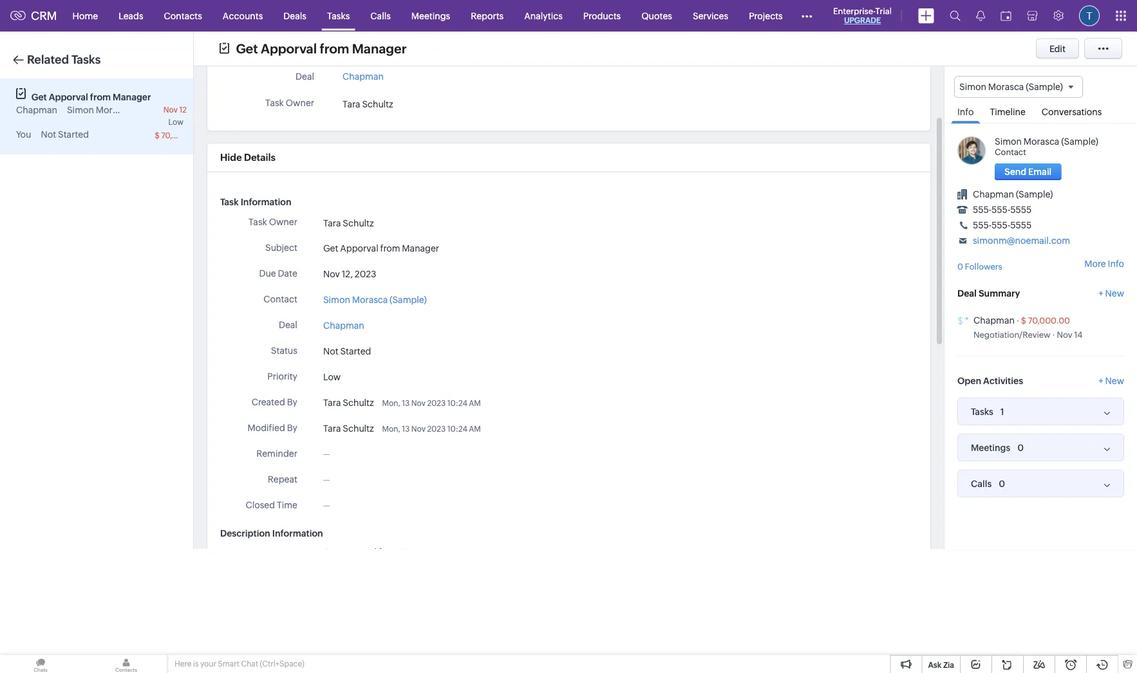 Task type: describe. For each thing, give the bounding box(es) containing it.
0 vertical spatial task
[[265, 98, 284, 108]]

deals
[[283, 11, 306, 21]]

conversations link
[[1035, 98, 1108, 123]]

accounts link
[[212, 0, 273, 31]]

Other Modules field
[[793, 5, 821, 26]]

projects link
[[739, 0, 793, 31]]

started for status
[[340, 346, 371, 356]]

information for description information
[[272, 528, 323, 539]]

+ new link
[[1099, 288, 1124, 305]]

crm
[[31, 9, 57, 22]]

2 555-555-5555 from the top
[[973, 220, 1032, 231]]

analytics
[[524, 11, 563, 21]]

0 for calls
[[999, 479, 1005, 489]]

2 + new from the top
[[1099, 376, 1124, 386]]

$ 70,000.00
[[155, 131, 200, 140]]

created by
[[252, 397, 297, 407]]

morasca inside field
[[988, 82, 1024, 92]]

related tasks
[[27, 53, 101, 66]]

10:24 for modified by
[[447, 425, 467, 433]]

hide
[[220, 152, 242, 163]]

0 horizontal spatial meetings
[[411, 11, 450, 21]]

here is your smart chat (ctrl+space)
[[174, 660, 304, 669]]

services link
[[682, 0, 739, 31]]

date
[[278, 268, 297, 279]]

2 5555 from the top
[[1010, 220, 1032, 231]]

services
[[693, 11, 728, 21]]

details
[[244, 152, 276, 163]]

2 + from the top
[[1099, 376, 1103, 386]]

1 new from the top
[[1105, 288, 1124, 299]]

hide details
[[220, 152, 276, 163]]

for
[[378, 547, 390, 557]]

0 vertical spatial owner
[[286, 98, 314, 108]]

1 vertical spatial simon morasca (sample) link
[[323, 293, 427, 306]]

nov 12, 2023
[[323, 269, 376, 279]]

crm link
[[10, 9, 57, 22]]

your
[[200, 660, 216, 669]]

2 horizontal spatial from
[[380, 243, 400, 253]]

chapman link down 12,
[[323, 319, 364, 332]]

get down the accounts
[[236, 41, 258, 56]]

0 horizontal spatial simon morasca (sample)
[[67, 105, 171, 115]]

accounts
[[223, 11, 263, 21]]

negotiation/review
[[973, 330, 1051, 340]]

signals image
[[976, 10, 985, 21]]

contact inside simon morasca (sample) contact
[[995, 148, 1026, 157]]

leads
[[119, 11, 143, 21]]

reminder
[[256, 449, 297, 459]]

is
[[193, 660, 199, 669]]

0 vertical spatial 2023
[[355, 269, 376, 279]]

1 horizontal spatial ·
[[1052, 330, 1055, 340]]

simon down related tasks
[[67, 105, 94, 115]]

not for you
[[41, 129, 56, 140]]

more
[[1084, 258, 1106, 269]]

smart
[[218, 660, 239, 669]]

get left approval
[[323, 547, 338, 557]]

13 for created by
[[402, 399, 410, 407]]

timeline link
[[983, 98, 1032, 123]]

by for created by
[[287, 397, 297, 407]]

chat
[[241, 660, 258, 669]]

by for modified by
[[287, 423, 297, 433]]

(ctrl+space)
[[260, 660, 304, 669]]

simonm@noemail.com link
[[973, 236, 1070, 246]]

products link
[[573, 0, 631, 31]]

due
[[259, 268, 276, 279]]

signals element
[[968, 0, 993, 32]]

deals link
[[273, 0, 317, 31]]

get apporval from manager nov 12
[[31, 92, 187, 114]]

home
[[72, 11, 98, 21]]

70,000.00 inside the chapman · $ 70,000.00 negotiation/review · nov 14
[[1028, 316, 1070, 326]]

13 for modified by
[[402, 425, 410, 433]]

deal summary
[[957, 288, 1020, 299]]

2 vertical spatial simon morasca (sample)
[[323, 294, 427, 305]]

get approval for price quote
[[323, 547, 440, 557]]

0 vertical spatial task owner
[[265, 98, 314, 108]]

leads link
[[108, 0, 154, 31]]

closed time
[[246, 500, 297, 510]]

nov inside get apporval from manager nov 12
[[163, 106, 178, 114]]

1 555-555-5555 from the top
[[973, 205, 1032, 215]]

more info
[[1084, 258, 1124, 269]]

products
[[583, 11, 621, 21]]

edit
[[1049, 43, 1066, 54]]

1 + from the top
[[1099, 288, 1103, 299]]

chapman (sample) link
[[973, 189, 1053, 200]]

conversations
[[1042, 107, 1102, 117]]

0 horizontal spatial 0
[[957, 262, 963, 272]]

chapman down calls link at left
[[343, 71, 384, 82]]

edit button
[[1036, 38, 1079, 59]]

meetings link
[[401, 0, 461, 31]]

10:24 for created by
[[447, 399, 467, 407]]

reports
[[471, 11, 504, 21]]

projects
[[749, 11, 783, 21]]

get up nov 12, 2023 on the top
[[323, 243, 338, 253]]

upgrade
[[844, 16, 881, 25]]

not started for status
[[323, 346, 371, 356]]

0 horizontal spatial 70,000.00
[[161, 131, 200, 140]]

2 vertical spatial apporval
[[340, 243, 378, 253]]

price
[[392, 547, 414, 557]]

contacts link
[[154, 0, 212, 31]]

1 + new from the top
[[1099, 288, 1124, 299]]

more info link
[[1084, 258, 1124, 269]]

repeat
[[268, 474, 297, 485]]

followers
[[965, 262, 1002, 272]]

0 horizontal spatial calls
[[370, 11, 391, 21]]

trial
[[875, 6, 892, 16]]

quote
[[416, 547, 440, 557]]

12
[[179, 106, 187, 114]]

here
[[174, 660, 192, 669]]

contacts image
[[86, 655, 167, 673]]

1 5555 from the top
[[1010, 205, 1032, 215]]

task information
[[220, 197, 291, 207]]

(sample) inside simon morasca (sample) contact
[[1061, 137, 1098, 147]]

1 vertical spatial calls
[[971, 479, 992, 489]]

closed
[[246, 500, 275, 510]]

information for task information
[[241, 197, 291, 207]]

task for description information
[[220, 197, 239, 207]]

deal for chapman link under calls link at left
[[296, 71, 314, 82]]

modified by
[[248, 423, 297, 433]]

contacts
[[164, 11, 202, 21]]

simon morasca (sample) contact
[[995, 137, 1098, 157]]

0 horizontal spatial low
[[168, 118, 183, 127]]

12,
[[342, 269, 353, 279]]

chapman (sample)
[[973, 189, 1053, 200]]

quotes link
[[631, 0, 682, 31]]

you
[[16, 129, 31, 140]]

chapman link up negotiation/review
[[973, 315, 1015, 326]]

0 followers
[[957, 262, 1002, 272]]

deal for chapman link underneath 12,
[[279, 320, 297, 330]]

0 vertical spatial manager
[[352, 41, 407, 56]]

0 horizontal spatial $
[[155, 131, 160, 140]]

get inside get apporval from manager nov 12
[[31, 92, 47, 102]]

(sample) inside field
[[1026, 82, 1063, 92]]

calendar image
[[1001, 11, 1011, 21]]

search element
[[942, 0, 968, 32]]

enterprise-trial upgrade
[[833, 6, 892, 25]]



Task type: vqa. For each thing, say whether or not it's contained in the screenshot.


Task type: locate. For each thing, give the bounding box(es) containing it.
1 vertical spatial + new
[[1099, 376, 1124, 386]]

1 vertical spatial meetings
[[971, 443, 1010, 453]]

apporval down related tasks
[[49, 92, 88, 102]]

calls link
[[360, 0, 401, 31]]

chapman up negotiation/review
[[973, 315, 1015, 326]]

not started for you
[[41, 129, 89, 140]]

0 vertical spatial info
[[957, 107, 974, 117]]

apporval
[[261, 41, 317, 56], [49, 92, 88, 102], [340, 243, 378, 253]]

1 vertical spatial 13
[[402, 425, 410, 433]]

morasca
[[988, 82, 1024, 92], [96, 105, 132, 115], [1024, 137, 1059, 147], [352, 294, 388, 305]]

simon morasca (sample) link
[[995, 137, 1098, 147], [323, 293, 427, 306]]

2 vertical spatial manager
[[402, 243, 439, 253]]

1 vertical spatial apporval
[[49, 92, 88, 102]]

+ new
[[1099, 288, 1124, 299], [1099, 376, 1124, 386]]

0 horizontal spatial not started
[[41, 129, 89, 140]]

owner
[[286, 98, 314, 108], [269, 217, 297, 227]]

·
[[1016, 316, 1019, 326], [1052, 330, 1055, 340]]

0 vertical spatial deal
[[296, 71, 314, 82]]

2 10:24 from the top
[[447, 425, 467, 433]]

search image
[[950, 10, 961, 21]]

0 vertical spatial low
[[168, 118, 183, 127]]

get apporval from manager
[[236, 41, 407, 56], [323, 243, 439, 253]]

0 horizontal spatial tasks
[[71, 53, 101, 66]]

apporval inside get apporval from manager nov 12
[[49, 92, 88, 102]]

task
[[265, 98, 284, 108], [220, 197, 239, 207], [249, 217, 267, 227]]

555-555-5555 down the chapman (sample) at the top
[[973, 205, 1032, 215]]

0 vertical spatial information
[[241, 197, 291, 207]]

1 horizontal spatial simon morasca (sample) link
[[995, 137, 1098, 147]]

deal down 0 followers
[[957, 288, 977, 299]]

ask
[[928, 661, 941, 670]]

1 vertical spatial manager
[[113, 92, 151, 102]]

timeline
[[990, 107, 1026, 117]]

0 vertical spatial am
[[469, 399, 481, 407]]

1 vertical spatial owner
[[269, 217, 297, 227]]

1 vertical spatial description
[[249, 548, 297, 559]]

analytics link
[[514, 0, 573, 31]]

create menu element
[[910, 0, 942, 31]]

1 vertical spatial not started
[[323, 346, 371, 356]]

$ inside the chapman · $ 70,000.00 negotiation/review · nov 14
[[1021, 316, 1026, 326]]

1 horizontal spatial 70,000.00
[[1028, 316, 1070, 326]]

priority
[[267, 371, 297, 382]]

am for created by
[[469, 399, 481, 407]]

1 vertical spatial $
[[1021, 316, 1026, 326]]

0 vertical spatial 13
[[402, 399, 410, 407]]

1 vertical spatial not
[[323, 346, 338, 356]]

chapman · $ 70,000.00 negotiation/review · nov 14
[[973, 315, 1083, 340]]

am for modified by
[[469, 425, 481, 433]]

1 vertical spatial 0
[[1018, 443, 1024, 453]]

1 horizontal spatial contact
[[995, 148, 1026, 157]]

1 10:24 from the top
[[447, 399, 467, 407]]

simon morasca (sample) up timeline link
[[959, 82, 1063, 92]]

task down task information
[[249, 217, 267, 227]]

approval
[[340, 547, 377, 557]]

0 for meetings
[[1018, 443, 1024, 453]]

simon morasca (sample) link down nov 12, 2023 on the top
[[323, 293, 427, 306]]

started for you
[[58, 129, 89, 140]]

2 am from the top
[[469, 425, 481, 433]]

create menu image
[[918, 8, 934, 24]]

0 vertical spatial 70,000.00
[[161, 131, 200, 140]]

mon, 13 nov 2023 10:24 am for created by
[[382, 399, 481, 407]]

1 vertical spatial tasks
[[71, 53, 101, 66]]

1 vertical spatial 10:24
[[447, 425, 467, 433]]

subject
[[265, 243, 297, 253]]

simon morasca (sample)
[[959, 82, 1063, 92], [67, 105, 171, 115], [323, 294, 427, 305]]

1 horizontal spatial simon morasca (sample)
[[323, 294, 427, 305]]

contact down timeline
[[995, 148, 1026, 157]]

1 vertical spatial ·
[[1052, 330, 1055, 340]]

2023
[[355, 269, 376, 279], [427, 399, 446, 407], [427, 425, 446, 433]]

None button
[[995, 164, 1061, 180]]

0 vertical spatial new
[[1105, 288, 1124, 299]]

low up $ 70,000.00
[[168, 118, 183, 127]]

1 vertical spatial deal
[[957, 288, 977, 299]]

info right more
[[1108, 258, 1124, 269]]

0 horizontal spatial contact
[[264, 294, 297, 304]]

0 vertical spatial 0
[[957, 262, 963, 272]]

0 horizontal spatial ·
[[1016, 316, 1019, 326]]

info left timeline
[[957, 107, 974, 117]]

1
[[1000, 407, 1004, 417]]

1 horizontal spatial low
[[323, 372, 341, 382]]

apporval up nov 12, 2023 on the top
[[340, 243, 378, 253]]

modified
[[248, 423, 285, 433]]

2 horizontal spatial apporval
[[340, 243, 378, 253]]

due date
[[259, 268, 297, 279]]

2 mon, 13 nov 2023 10:24 am from the top
[[382, 425, 481, 433]]

0
[[957, 262, 963, 272], [1018, 443, 1024, 453], [999, 479, 1005, 489]]

quotes
[[641, 11, 672, 21]]

zia
[[943, 661, 954, 670]]

1 horizontal spatial started
[[340, 346, 371, 356]]

(sample)
[[1026, 82, 1063, 92], [133, 105, 171, 115], [1061, 137, 1098, 147], [1016, 189, 1053, 200], [390, 294, 427, 305]]

apporval down deals
[[261, 41, 317, 56]]

tasks left calls link at left
[[327, 11, 350, 21]]

0 vertical spatial 555-555-5555
[[973, 205, 1032, 215]]

tasks right related
[[71, 53, 101, 66]]

0 horizontal spatial not
[[41, 129, 56, 140]]

· up negotiation/review
[[1016, 316, 1019, 326]]

1 by from the top
[[287, 397, 297, 407]]

profile image
[[1079, 5, 1100, 26]]

1 horizontal spatial tasks
[[327, 11, 350, 21]]

1 vertical spatial task owner
[[249, 217, 297, 227]]

0 vertical spatial mon, 13 nov 2023 10:24 am
[[382, 399, 481, 407]]

not right 'status'
[[323, 346, 338, 356]]

activities
[[983, 376, 1023, 386]]

2 vertical spatial tasks
[[971, 407, 993, 417]]

simon down 12,
[[323, 294, 350, 305]]

70,000.00 up negotiation/review
[[1028, 316, 1070, 326]]

task owner up details
[[265, 98, 314, 108]]

contact
[[995, 148, 1026, 157], [264, 294, 297, 304]]

information down time
[[272, 528, 323, 539]]

2 13 from the top
[[402, 425, 410, 433]]

simonm@noemail.com
[[973, 236, 1070, 246]]

1 horizontal spatial 0
[[999, 479, 1005, 489]]

1 vertical spatial +
[[1099, 376, 1103, 386]]

2 vertical spatial task
[[249, 217, 267, 227]]

0 vertical spatial +
[[1099, 288, 1103, 299]]

deal down the deals link
[[296, 71, 314, 82]]

2023 for modified by
[[427, 425, 446, 433]]

0 vertical spatial contact
[[995, 148, 1026, 157]]

$ up negotiation/review
[[1021, 316, 1026, 326]]

profile element
[[1071, 0, 1107, 31]]

1 vertical spatial 555-555-5555
[[973, 220, 1032, 231]]

task up details
[[265, 98, 284, 108]]

meetings right calls link at left
[[411, 11, 450, 21]]

meetings
[[411, 11, 450, 21], [971, 443, 1010, 453]]

Simon Morasca (Sample) field
[[954, 76, 1083, 98]]

deal
[[296, 71, 314, 82], [957, 288, 977, 299], [279, 320, 297, 330]]

get apporval from manager up nov 12, 2023 on the top
[[323, 243, 439, 253]]

description down description information
[[249, 548, 297, 559]]

description information
[[220, 528, 323, 539]]

am
[[469, 399, 481, 407], [469, 425, 481, 433]]

task owner
[[265, 98, 314, 108], [249, 217, 297, 227]]

status
[[271, 346, 297, 356]]

1 mon, from the top
[[382, 399, 400, 407]]

0 vertical spatial ·
[[1016, 316, 1019, 326]]

chapman link down calls link at left
[[343, 68, 384, 82]]

task down hide
[[220, 197, 239, 207]]

0 vertical spatial get apporval from manager
[[236, 41, 407, 56]]

chats image
[[0, 655, 81, 673]]

not started
[[41, 129, 89, 140], [323, 346, 371, 356]]

0 horizontal spatial from
[[90, 92, 111, 102]]

get down related
[[31, 92, 47, 102]]

1 horizontal spatial $
[[1021, 316, 1026, 326]]

started
[[58, 129, 89, 140], [340, 346, 371, 356]]

1 horizontal spatial not started
[[323, 346, 371, 356]]

info
[[957, 107, 974, 117], [1108, 258, 1124, 269]]

simon inside simon morasca (sample) contact
[[995, 137, 1022, 147]]

home link
[[62, 0, 108, 31]]

0 horizontal spatial simon morasca (sample) link
[[323, 293, 427, 306]]

tara
[[343, 99, 360, 109], [323, 218, 341, 228], [323, 397, 341, 408], [323, 423, 341, 434]]

0 vertical spatial from
[[320, 41, 349, 56]]

chapman down 12,
[[323, 320, 364, 331]]

1 horizontal spatial meetings
[[971, 443, 1010, 453]]

open activities
[[957, 376, 1023, 386]]

mon, for created by
[[382, 399, 400, 407]]

from inside get apporval from manager nov 12
[[90, 92, 111, 102]]

time
[[277, 500, 297, 510]]

low
[[168, 118, 183, 127], [323, 372, 341, 382]]

2 new from the top
[[1105, 376, 1124, 386]]

2 by from the top
[[287, 423, 297, 433]]

1 vertical spatial info
[[1108, 258, 1124, 269]]

chapman up you
[[16, 105, 57, 115]]

simon down timeline
[[995, 137, 1022, 147]]

0 vertical spatial not
[[41, 129, 56, 140]]

555-555-5555 up simonm@noemail.com at the top of the page
[[973, 220, 1032, 231]]

1 vertical spatial low
[[323, 372, 341, 382]]

not right you
[[41, 129, 56, 140]]

contact down due date
[[264, 294, 297, 304]]

2 horizontal spatial simon morasca (sample)
[[959, 82, 1063, 92]]

1 vertical spatial from
[[90, 92, 111, 102]]

meetings down 1
[[971, 443, 1010, 453]]

0 horizontal spatial started
[[58, 129, 89, 140]]

not started right 'status'
[[323, 346, 371, 356]]

0 vertical spatial description
[[220, 528, 270, 539]]

1 am from the top
[[469, 399, 481, 407]]

70,000.00 down 12
[[161, 131, 200, 140]]

1 horizontal spatial apporval
[[261, 41, 317, 56]]

simon morasca (sample) up $ 70,000.00
[[67, 105, 171, 115]]

1 mon, 13 nov 2023 10:24 am from the top
[[382, 399, 481, 407]]

nov inside the chapman · $ 70,000.00 negotiation/review · nov 14
[[1057, 330, 1072, 340]]

ask zia
[[928, 661, 954, 670]]

information down details
[[241, 197, 291, 207]]

1 13 from the top
[[402, 399, 410, 407]]

chapman
[[343, 71, 384, 82], [16, 105, 57, 115], [973, 189, 1014, 200], [973, 315, 1015, 326], [323, 320, 364, 331]]

simon up "info" link
[[959, 82, 986, 92]]

0 vertical spatial 10:24
[[447, 399, 467, 407]]

5555 down the chapman (sample) at the top
[[1010, 205, 1032, 215]]

description for description information
[[220, 528, 270, 539]]

$
[[155, 131, 160, 140], [1021, 316, 1026, 326]]

morasca inside simon morasca (sample) contact
[[1024, 137, 1059, 147]]

· left '14' at right
[[1052, 330, 1055, 340]]

2 vertical spatial 0
[[999, 479, 1005, 489]]

reports link
[[461, 0, 514, 31]]

0 vertical spatial started
[[58, 129, 89, 140]]

hide details link
[[220, 152, 276, 163]]

tasks link
[[317, 0, 360, 31]]

0 vertical spatial not started
[[41, 129, 89, 140]]

1 vertical spatial 70,000.00
[[1028, 316, 1070, 326]]

new
[[1105, 288, 1124, 299], [1105, 376, 1124, 386]]

2 mon, from the top
[[382, 425, 400, 433]]

1 vertical spatial simon morasca (sample)
[[67, 105, 171, 115]]

1 vertical spatial by
[[287, 423, 297, 433]]

+
[[1099, 288, 1103, 299], [1099, 376, 1103, 386]]

enterprise-
[[833, 6, 875, 16]]

not
[[41, 129, 56, 140], [323, 346, 338, 356]]

deal up 'status'
[[279, 320, 297, 330]]

by right the created
[[287, 397, 297, 407]]

1 vertical spatial 2023
[[427, 399, 446, 407]]

low right priority
[[323, 372, 341, 382]]

description down closed
[[220, 528, 270, 539]]

simon morasca (sample) link down conversations
[[995, 137, 1098, 147]]

1 vertical spatial new
[[1105, 376, 1124, 386]]

0 vertical spatial by
[[287, 397, 297, 407]]

task for subject
[[249, 217, 267, 227]]

related
[[27, 53, 69, 66]]

0 vertical spatial tasks
[[327, 11, 350, 21]]

created
[[252, 397, 285, 407]]

description for description
[[249, 548, 297, 559]]

task owner down task information
[[249, 217, 297, 227]]

open
[[957, 376, 981, 386]]

manager inside get apporval from manager nov 12
[[113, 92, 151, 102]]

get apporval from manager down tasks link
[[236, 41, 407, 56]]

1 vertical spatial get apporval from manager
[[323, 243, 439, 253]]

not started right you
[[41, 129, 89, 140]]

schultz
[[362, 99, 393, 109], [343, 218, 374, 228], [343, 397, 374, 408], [343, 423, 374, 434]]

mon,
[[382, 399, 400, 407], [382, 425, 400, 433]]

mon, for modified by
[[382, 425, 400, 433]]

mon, 13 nov 2023 10:24 am for modified by
[[382, 425, 481, 433]]

5555 up simonm@noemail.com at the top of the page
[[1010, 220, 1032, 231]]

by right modified
[[287, 423, 297, 433]]

0 horizontal spatial apporval
[[49, 92, 88, 102]]

14
[[1074, 330, 1083, 340]]

summary
[[979, 288, 1020, 299]]

1 horizontal spatial not
[[323, 346, 338, 356]]

simon morasca (sample) inside field
[[959, 82, 1063, 92]]

2 horizontal spatial tasks
[[971, 407, 993, 417]]

chapman up simonm@noemail.com at the top of the page
[[973, 189, 1014, 200]]

from
[[320, 41, 349, 56], [90, 92, 111, 102], [380, 243, 400, 253]]

0 vertical spatial mon,
[[382, 399, 400, 407]]

$ down get apporval from manager nov 12
[[155, 131, 160, 140]]

chapman inside the chapman · $ 70,000.00 negotiation/review · nov 14
[[973, 315, 1015, 326]]

2 vertical spatial from
[[380, 243, 400, 253]]

1 vertical spatial am
[[469, 425, 481, 433]]

2 horizontal spatial 0
[[1018, 443, 1024, 453]]

5555
[[1010, 205, 1032, 215], [1010, 220, 1032, 231]]

0 vertical spatial meetings
[[411, 11, 450, 21]]

tasks left 1
[[971, 407, 993, 417]]

1 vertical spatial 5555
[[1010, 220, 1032, 231]]

0 vertical spatial calls
[[370, 11, 391, 21]]

simon inside field
[[959, 82, 986, 92]]

555-
[[973, 205, 992, 215], [992, 205, 1010, 215], [973, 220, 992, 231], [992, 220, 1010, 231]]

info link
[[951, 98, 980, 124]]

555-555-5555
[[973, 205, 1032, 215], [973, 220, 1032, 231]]

1 horizontal spatial from
[[320, 41, 349, 56]]

1 vertical spatial started
[[340, 346, 371, 356]]

not for status
[[323, 346, 338, 356]]

simon morasca (sample) down nov 12, 2023 on the top
[[323, 294, 427, 305]]

2023 for created by
[[427, 399, 446, 407]]

2 vertical spatial 2023
[[427, 425, 446, 433]]



